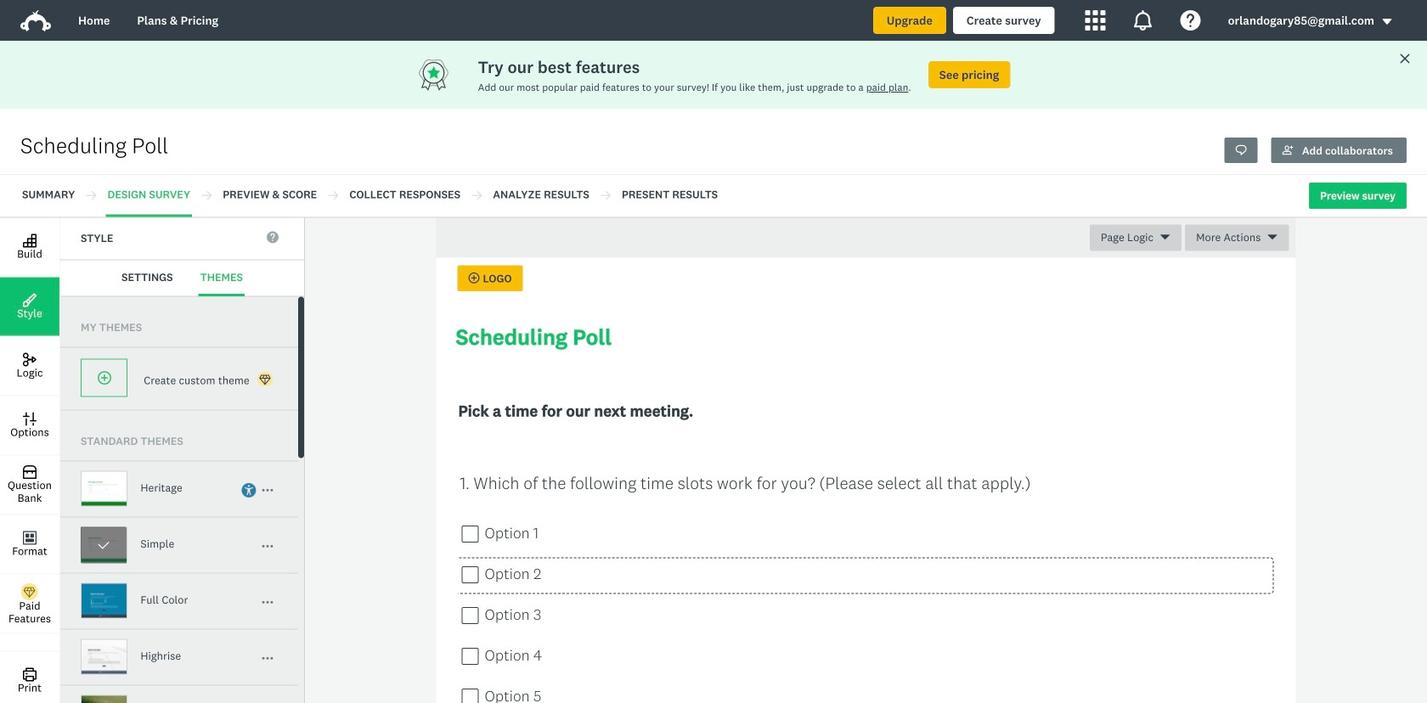 Task type: locate. For each thing, give the bounding box(es) containing it.
0 horizontal spatial products icon image
[[1086, 10, 1106, 31]]

2 products icon image from the left
[[1133, 10, 1154, 31]]

surveymonkey logo image
[[20, 10, 51, 32]]

1 horizontal spatial products icon image
[[1133, 10, 1154, 31]]

products icon image
[[1086, 10, 1106, 31], [1133, 10, 1154, 31]]

help icon image
[[1181, 10, 1201, 31]]



Task type: vqa. For each thing, say whether or not it's contained in the screenshot.
first Products Icon from right
yes



Task type: describe. For each thing, give the bounding box(es) containing it.
1 products icon image from the left
[[1086, 10, 1106, 31]]

rewards image
[[417, 58, 478, 92]]



